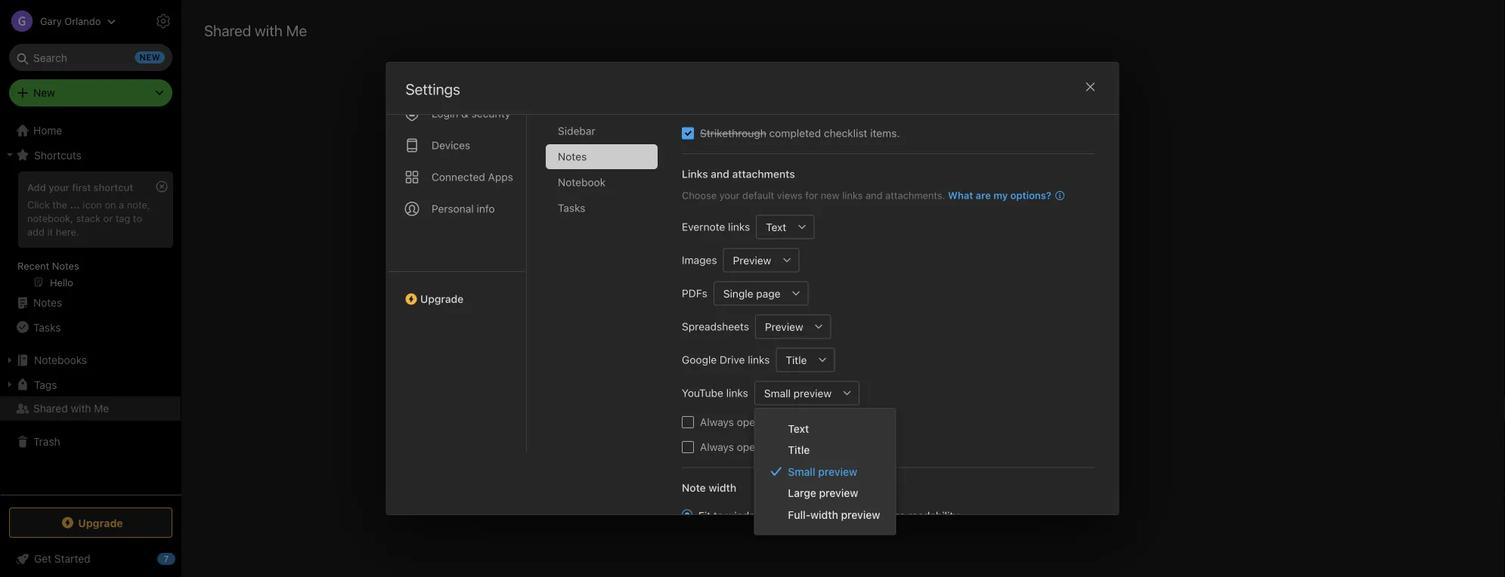 Task type: vqa. For each thing, say whether or not it's contained in the screenshot.
title button
yes



Task type: locate. For each thing, give the bounding box(es) containing it.
nothing shared yet
[[784, 343, 903, 359]]

preview inside field
[[765, 320, 803, 333]]

1 vertical spatial shared with me
[[33, 403, 109, 415]]

shared with me inside shared with me element
[[204, 21, 307, 39]]

settings image
[[154, 12, 172, 30]]

1 horizontal spatial shared
[[204, 21, 251, 39]]

tasks
[[558, 202, 585, 214], [33, 321, 61, 334]]

2 open from the top
[[737, 441, 761, 453]]

Choose default view option for Google Drive links field
[[776, 348, 835, 372]]

preview up large preview link
[[818, 466, 858, 478]]

completed
[[769, 127, 821, 139]]

1 vertical spatial preview button
[[755, 315, 807, 339]]

1 vertical spatial width
[[811, 509, 838, 521]]

0 vertical spatial here.
[[56, 226, 79, 237]]

shared down tags
[[33, 403, 68, 415]]

links
[[682, 167, 708, 180]]

2 always from the top
[[700, 441, 734, 453]]

spreadsheets
[[682, 320, 749, 333]]

text up always open external applications
[[788, 423, 809, 435]]

tab list containing sidebar
[[546, 67, 670, 452]]

sidebar tab
[[546, 118, 657, 143]]

1 vertical spatial preview
[[765, 320, 803, 333]]

1 horizontal spatial width
[[811, 509, 838, 521]]

0 vertical spatial external
[[764, 416, 803, 428]]

1 always from the top
[[700, 416, 734, 428]]

here. right up on the bottom right of the page
[[969, 372, 997, 387]]

2 external from the top
[[764, 441, 803, 453]]

1 vertical spatial small preview
[[788, 466, 858, 478]]

1 vertical spatial open
[[737, 441, 761, 453]]

window
[[726, 510, 763, 522]]

and left attachments.
[[865, 189, 882, 201]]

external up always open external applications
[[764, 416, 803, 428]]

login & security
[[431, 107, 510, 119]]

files
[[806, 416, 826, 428]]

attachments.
[[885, 189, 945, 201]]

preview button up single page button
[[723, 248, 775, 272]]

small preview down notebooks
[[764, 387, 831, 399]]

notebooks link
[[0, 349, 181, 373]]

settings
[[406, 80, 460, 98]]

small inside dropdown list menu
[[788, 466, 816, 478]]

external down always open external files
[[764, 441, 803, 453]]

Always open external applications checkbox
[[682, 441, 694, 453]]

shortcuts button
[[0, 143, 181, 167]]

items.
[[870, 127, 900, 139]]

tasks button
[[0, 315, 181, 339]]

width for note
[[708, 482, 736, 494]]

shared with me element
[[181, 0, 1505, 578]]

text down views
[[766, 221, 786, 233]]

small
[[764, 387, 790, 399], [788, 466, 816, 478]]

tab list containing login & security
[[387, 52, 527, 452]]

0 horizontal spatial your
[[49, 181, 69, 193]]

1 vertical spatial upgrade button
[[9, 508, 172, 538]]

here. inside shared with me element
[[969, 372, 997, 387]]

tasks inside button
[[33, 321, 61, 334]]

0 vertical spatial upgrade button
[[387, 271, 526, 311]]

1 vertical spatial text
[[788, 423, 809, 435]]

tree
[[0, 119, 181, 494]]

close image
[[1082, 78, 1100, 96]]

recent notes
[[17, 260, 79, 271]]

0 horizontal spatial to
[[133, 212, 142, 224]]

expand tags image
[[4, 379, 16, 391]]

width down large preview link
[[811, 509, 838, 521]]

2 vertical spatial with
[[71, 403, 91, 415]]

0 vertical spatial with
[[255, 21, 283, 39]]

0 horizontal spatial tab list
[[387, 52, 527, 452]]

tags
[[34, 379, 57, 391]]

0 horizontal spatial me
[[94, 403, 109, 415]]

0 horizontal spatial with
[[71, 403, 91, 415]]

0 horizontal spatial tasks
[[33, 321, 61, 334]]

and inside shared with me element
[[725, 372, 746, 387]]

notes inside tab
[[558, 150, 587, 163]]

shortcut
[[93, 181, 133, 193]]

notes down sidebar
[[558, 150, 587, 163]]

small preview button
[[754, 381, 835, 405]]

1 vertical spatial title
[[788, 444, 810, 457]]

Choose default view option for Images field
[[723, 248, 799, 272]]

preview for images
[[733, 254, 771, 266]]

tree containing home
[[0, 119, 181, 494]]

Always open external files checkbox
[[682, 416, 694, 428]]

open down always open external files
[[737, 441, 761, 453]]

preview button up title 'button'
[[755, 315, 807, 339]]

0 vertical spatial width
[[708, 482, 736, 494]]

None search field
[[20, 44, 162, 71]]

here. inside icon on a note, notebook, stack or tag to add it here.
[[56, 226, 79, 237]]

it
[[47, 226, 53, 237]]

nothing
[[784, 343, 834, 359]]

option group
[[682, 508, 990, 578]]

note,
[[127, 199, 150, 210]]

add
[[27, 181, 46, 193]]

small inside small preview "button"
[[764, 387, 790, 399]]

0 vertical spatial text
[[766, 221, 786, 233]]

and
[[711, 167, 729, 180], [865, 189, 882, 201], [725, 372, 746, 387]]

Search text field
[[20, 44, 162, 71]]

youtube links
[[682, 387, 748, 399]]

0 horizontal spatial upgrade
[[78, 517, 123, 529]]

0 vertical spatial small
[[764, 387, 790, 399]]

group containing add your first shortcut
[[0, 167, 181, 297]]

0 horizontal spatial here.
[[56, 226, 79, 237]]

drive
[[719, 353, 745, 366]]

preview up title 'button'
[[765, 320, 803, 333]]

2 horizontal spatial with
[[850, 372, 873, 387]]

new
[[33, 87, 55, 99]]

0 vertical spatial small preview
[[764, 387, 831, 399]]

apps
[[488, 171, 513, 183]]

external for applications
[[764, 441, 803, 453]]

notes and notebooks shared with you will show up here.
[[690, 372, 997, 387]]

0 horizontal spatial shared with me
[[33, 403, 109, 415]]

tab list
[[387, 52, 527, 452], [546, 67, 670, 452]]

large preview
[[788, 487, 858, 500]]

notebooks
[[749, 372, 807, 387]]

open up always open external applications
[[737, 416, 761, 428]]

here.
[[56, 226, 79, 237], [969, 372, 997, 387]]

connected
[[431, 171, 485, 183]]

preview
[[793, 387, 831, 399], [818, 466, 858, 478], [819, 487, 858, 500], [841, 509, 880, 521]]

0 horizontal spatial text
[[766, 221, 786, 233]]

1 external from the top
[[764, 416, 803, 428]]

width right note
[[708, 482, 736, 494]]

0 vertical spatial me
[[286, 21, 307, 39]]

text
[[766, 221, 786, 233], [788, 423, 809, 435]]

0 vertical spatial preview
[[733, 254, 771, 266]]

and down drive
[[725, 372, 746, 387]]

0 vertical spatial preview button
[[723, 248, 775, 272]]

preview inside choose default view option for images field
[[733, 254, 771, 266]]

shared with me
[[204, 21, 307, 39], [33, 403, 109, 415]]

group
[[0, 167, 181, 297]]

0 vertical spatial tasks
[[558, 202, 585, 214]]

notebooks
[[34, 354, 87, 367]]

small preview inside dropdown list menu
[[788, 466, 858, 478]]

links left text button on the top right of the page
[[728, 220, 750, 233]]

shared down choose default view option for google drive links field
[[810, 372, 847, 387]]

1 horizontal spatial to
[[713, 510, 723, 522]]

1 horizontal spatial tab list
[[546, 67, 670, 452]]

0 vertical spatial to
[[133, 212, 142, 224]]

small up large
[[788, 466, 816, 478]]

preview up full-width preview
[[819, 487, 858, 500]]

Choose default view option for YouTube links field
[[754, 381, 859, 405]]

Choose default view option for PDFs field
[[713, 281, 808, 305]]

tasks up notebooks
[[33, 321, 61, 334]]

small preview up large preview
[[788, 466, 858, 478]]

1 vertical spatial to
[[713, 510, 723, 522]]

the
[[52, 199, 67, 210]]

here. right it
[[56, 226, 79, 237]]

my
[[993, 189, 1008, 201]]

and right links
[[711, 167, 729, 180]]

to down note,
[[133, 212, 142, 224]]

1 vertical spatial here.
[[969, 372, 997, 387]]

new
[[821, 189, 839, 201]]

1 horizontal spatial me
[[286, 21, 307, 39]]

full-width preview
[[788, 509, 880, 521]]

home link
[[0, 119, 181, 143]]

your up the
[[49, 181, 69, 193]]

preview up files
[[793, 387, 831, 399]]

1 vertical spatial always
[[700, 441, 734, 453]]

to
[[133, 212, 142, 224], [713, 510, 723, 522]]

shared up notes and notebooks shared with you will show up here.
[[837, 343, 880, 359]]

1 horizontal spatial upgrade button
[[387, 271, 526, 311]]

1 horizontal spatial here.
[[969, 372, 997, 387]]

0 vertical spatial shared with me
[[204, 21, 307, 39]]

1 horizontal spatial shared with me
[[204, 21, 307, 39]]

notes down recent notes
[[33, 297, 62, 309]]

small preview
[[764, 387, 831, 399], [788, 466, 858, 478]]

1 horizontal spatial tasks
[[558, 202, 585, 214]]

attachments
[[732, 167, 795, 180]]

devices
[[431, 139, 470, 151]]

single
[[723, 287, 753, 300]]

1 horizontal spatial text
[[788, 423, 809, 435]]

large preview link
[[755, 483, 895, 504]]

1 vertical spatial me
[[94, 403, 109, 415]]

tag
[[115, 212, 130, 224]]

0 vertical spatial and
[[711, 167, 729, 180]]

0 horizontal spatial upgrade button
[[9, 508, 172, 538]]

preview
[[733, 254, 771, 266], [765, 320, 803, 333]]

to inside icon on a note, notebook, stack or tag to add it here.
[[133, 212, 142, 224]]

or
[[103, 212, 113, 224]]

2 vertical spatial and
[[725, 372, 746, 387]]

tasks down notebook
[[558, 202, 585, 214]]

always right the always open external files option
[[700, 416, 734, 428]]

0 vertical spatial open
[[737, 416, 761, 428]]

notes up youtube
[[690, 372, 722, 387]]

tasks inside 'tab'
[[558, 202, 585, 214]]

add your first shortcut
[[27, 181, 133, 193]]

shared right settings image
[[204, 21, 251, 39]]

your down links and attachments
[[719, 189, 739, 201]]

personal info
[[431, 202, 495, 215]]

add
[[27, 226, 45, 237]]

1 vertical spatial external
[[764, 441, 803, 453]]

small preview inside "button"
[[764, 387, 831, 399]]

1 horizontal spatial your
[[719, 189, 739, 201]]

1 vertical spatial tasks
[[33, 321, 61, 334]]

sidebar
[[558, 124, 595, 137]]

1 horizontal spatial upgrade
[[420, 293, 463, 305]]

to right fit
[[713, 510, 723, 522]]

shared
[[204, 21, 251, 39], [33, 403, 68, 415]]

0 vertical spatial title
[[785, 354, 807, 366]]

1 open from the top
[[737, 416, 761, 428]]

0 horizontal spatial shared
[[33, 403, 68, 415]]

always for always open external applications
[[700, 441, 734, 453]]

width inside dropdown list menu
[[811, 509, 838, 521]]

preview up single page
[[733, 254, 771, 266]]

external
[[764, 416, 803, 428], [764, 441, 803, 453]]

home
[[33, 124, 62, 137]]

0 vertical spatial always
[[700, 416, 734, 428]]

preview for spreadsheets
[[765, 320, 803, 333]]

for
[[805, 189, 818, 201]]

small down notebooks
[[764, 387, 790, 399]]

title down files
[[788, 444, 810, 457]]

recent
[[17, 260, 49, 271]]

always right always open external applications checkbox
[[700, 441, 734, 453]]

title up notebooks
[[785, 354, 807, 366]]

your inside group
[[49, 181, 69, 193]]

optimize readability
[[862, 510, 959, 522]]

checklist
[[824, 127, 867, 139]]

1 vertical spatial small
[[788, 466, 816, 478]]

security
[[471, 107, 510, 119]]

what are my options?
[[948, 189, 1051, 201]]

with inside tree
[[71, 403, 91, 415]]

notes right recent
[[52, 260, 79, 271]]

0 horizontal spatial width
[[708, 482, 736, 494]]

always
[[700, 416, 734, 428], [700, 441, 734, 453]]

always open external applications
[[700, 441, 865, 453]]

shared
[[837, 343, 880, 359], [810, 372, 847, 387]]

text inside dropdown list menu
[[788, 423, 809, 435]]

info
[[476, 202, 495, 215]]



Task type: describe. For each thing, give the bounding box(es) containing it.
notebook tab
[[546, 170, 657, 195]]

click
[[27, 199, 50, 210]]

what
[[948, 189, 973, 201]]

icon
[[83, 199, 102, 210]]

readability
[[908, 510, 959, 522]]

up
[[952, 372, 966, 387]]

me inside shared with me link
[[94, 403, 109, 415]]

personal
[[431, 202, 473, 215]]

0 vertical spatial shared
[[837, 343, 880, 359]]

1 vertical spatial upgrade
[[78, 517, 123, 529]]

shortcuts
[[34, 149, 82, 161]]

&
[[461, 107, 468, 119]]

login
[[431, 107, 458, 119]]

fit to window
[[698, 510, 763, 522]]

images
[[682, 254, 717, 266]]

option group containing fit to window
[[682, 508, 990, 578]]

first
[[72, 181, 91, 193]]

title inside dropdown list menu
[[788, 444, 810, 457]]

1 vertical spatial shared
[[33, 403, 68, 415]]

strikethrough completed checklist items.
[[700, 127, 900, 139]]

applications
[[806, 441, 865, 453]]

open for always open external files
[[737, 416, 761, 428]]

notes inside 'link'
[[33, 297, 62, 309]]

dropdown list menu
[[755, 418, 895, 526]]

your for first
[[49, 181, 69, 193]]

text inside button
[[766, 221, 786, 233]]

and for notebooks
[[725, 372, 746, 387]]

page
[[756, 287, 780, 300]]

tasks tab
[[546, 195, 657, 220]]

tab list for choose your default views for new links and attachments.
[[546, 67, 670, 452]]

preview button for spreadsheets
[[755, 315, 807, 339]]

notes inside group
[[52, 260, 79, 271]]

links down drive
[[726, 387, 748, 399]]

shared with me link
[[0, 397, 181, 421]]

new button
[[9, 79, 172, 107]]

text button
[[756, 215, 790, 239]]

Select218 checkbox
[[682, 127, 694, 139]]

tags button
[[0, 373, 181, 397]]

links right drive
[[748, 353, 770, 366]]

me inside shared with me element
[[286, 21, 307, 39]]

connected apps
[[431, 171, 513, 183]]

evernote
[[682, 220, 725, 233]]

single page
[[723, 287, 780, 300]]

note
[[682, 482, 706, 494]]

small preview link
[[755, 461, 895, 483]]

are
[[976, 189, 991, 201]]

options?
[[1010, 189, 1051, 201]]

shared with me inside shared with me link
[[33, 403, 109, 415]]

to inside option group
[[713, 510, 723, 522]]

title inside 'button'
[[785, 354, 807, 366]]

notes tab
[[546, 144, 657, 169]]

expand notebooks image
[[4, 355, 16, 367]]

show
[[920, 372, 949, 387]]

choose
[[682, 189, 716, 201]]

preview button for images
[[723, 248, 775, 272]]

width for full-
[[811, 509, 838, 521]]

full-width preview link
[[755, 504, 895, 526]]

a
[[119, 199, 124, 210]]

on
[[105, 199, 116, 210]]

links right new
[[842, 189, 863, 201]]

text link
[[755, 418, 895, 440]]

Choose default view option for Evernote links field
[[756, 215, 814, 239]]

google
[[682, 353, 717, 366]]

external for files
[[764, 416, 803, 428]]

strikethrough
[[700, 127, 766, 139]]

1 horizontal spatial with
[[255, 21, 283, 39]]

trash
[[33, 436, 60, 448]]

always open external files
[[700, 416, 826, 428]]

full-
[[788, 509, 811, 521]]

always for always open external files
[[700, 416, 734, 428]]

optimize
[[862, 510, 905, 522]]

and for attachments
[[711, 167, 729, 180]]

yet
[[883, 343, 903, 359]]

1 vertical spatial with
[[850, 372, 873, 387]]

single page button
[[713, 281, 784, 305]]

notebook
[[558, 176, 605, 188]]

trash link
[[0, 430, 181, 454]]

...
[[70, 199, 80, 210]]

evernote links
[[682, 220, 750, 233]]

0 vertical spatial upgrade
[[420, 293, 463, 305]]

preview inside "button"
[[793, 387, 831, 399]]

open for always open external applications
[[737, 441, 761, 453]]

stack
[[76, 212, 101, 224]]

group inside tree
[[0, 167, 181, 297]]

Choose default view option for Spreadsheets field
[[755, 315, 831, 339]]

note width
[[682, 482, 736, 494]]

links and attachments
[[682, 167, 795, 180]]

you
[[877, 372, 896, 387]]

icon on a note, notebook, stack or tag to add it here.
[[27, 199, 150, 237]]

0 vertical spatial shared
[[204, 21, 251, 39]]

pdfs
[[682, 287, 707, 299]]

fit
[[698, 510, 710, 522]]

1 vertical spatial shared
[[810, 372, 847, 387]]

tab list for links and attachments
[[387, 52, 527, 452]]

preview down large preview link
[[841, 509, 880, 521]]

google drive links
[[682, 353, 770, 366]]

notes link
[[0, 291, 181, 315]]

upgrade button inside tab list
[[387, 271, 526, 311]]

default
[[742, 189, 774, 201]]

notes inside shared with me element
[[690, 372, 722, 387]]

your for default
[[719, 189, 739, 201]]

views
[[777, 189, 802, 201]]

1 vertical spatial and
[[865, 189, 882, 201]]

large
[[788, 487, 816, 500]]

choose your default views for new links and attachments.
[[682, 189, 945, 201]]



